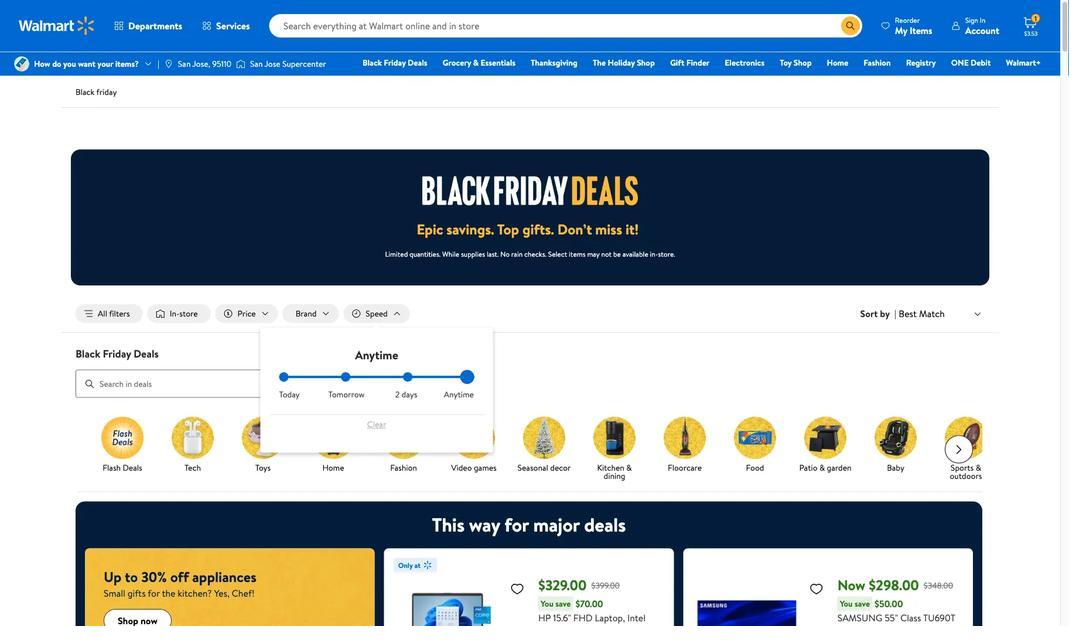 Task type: vqa. For each thing, say whether or not it's contained in the screenshot.
Class
yes



Task type: locate. For each thing, give the bounding box(es) containing it.
supercenter
[[283, 58, 326, 69]]

fashion link down my
[[859, 56, 897, 69]]

all
[[98, 308, 107, 319]]

1 horizontal spatial fashion
[[864, 57, 892, 68]]

1 vertical spatial deals
[[134, 346, 159, 361]]

2 you from the left
[[841, 598, 853, 610]]

fashion
[[864, 57, 892, 68], [391, 462, 417, 473]]

gifts
[[128, 587, 146, 600]]

 image right 95110 at top
[[236, 58, 246, 70]]

$399.00
[[592, 580, 620, 591]]

shop tech image
[[172, 417, 214, 459]]

uhd
[[869, 624, 890, 626]]

supplies
[[461, 249, 485, 259]]

at
[[415, 560, 421, 570]]

samsung
[[838, 611, 883, 624]]

dining
[[604, 470, 626, 481]]

you up the hp
[[541, 598, 554, 610]]

items
[[569, 249, 586, 259]]

decor
[[551, 462, 571, 473]]

1 vertical spatial black friday deals
[[76, 346, 159, 361]]

rain
[[512, 249, 523, 259]]

2 shop from the left
[[794, 57, 812, 68]]

by
[[881, 307, 891, 320]]

& inside sports & outdoors
[[977, 462, 982, 473]]

| right items?
[[158, 58, 159, 69]]

black friday
[[76, 86, 117, 98]]

1 horizontal spatial you
[[841, 598, 853, 610]]

Walmart Site-Wide search field
[[269, 14, 863, 38]]

1 horizontal spatial |
[[895, 307, 897, 320]]

in-store
[[170, 308, 198, 319]]

55"
[[885, 611, 899, 624]]

0 horizontal spatial san
[[178, 58, 191, 69]]

electronics link
[[720, 56, 770, 69]]

& right grocery
[[474, 57, 479, 68]]

while
[[443, 249, 460, 259]]

shop right 'toy' on the top right
[[794, 57, 812, 68]]

Today radio
[[279, 372, 289, 382]]

save up the samsung
[[855, 598, 871, 610]]

& right "patio"
[[820, 462, 826, 473]]

fashion link down 2 days
[[373, 417, 434, 474]]

kitchen
[[598, 462, 625, 473]]

quantities.
[[410, 249, 441, 259]]

1 horizontal spatial for
[[505, 512, 529, 538]]

0 horizontal spatial anytime
[[355, 347, 399, 363]]

deals
[[585, 512, 626, 538]]

1 vertical spatial anytime
[[444, 389, 474, 400]]

shop video games image
[[453, 417, 495, 459]]

shop food image
[[735, 417, 777, 459]]

 image
[[14, 56, 29, 72], [236, 58, 246, 70]]

& for outdoors
[[977, 462, 982, 473]]

fhd
[[574, 611, 593, 624]]

0 horizontal spatial friday
[[103, 346, 131, 361]]

best match button
[[897, 306, 986, 321]]

san jose, 95110
[[178, 58, 232, 69]]

1 vertical spatial for
[[148, 587, 160, 600]]

gifts.
[[523, 219, 555, 239]]

0 vertical spatial black friday deals
[[363, 57, 428, 68]]

reorder my items
[[896, 15, 933, 37]]

shop sports & outdoors image
[[946, 417, 988, 459]]

1 you from the left
[[541, 598, 554, 610]]

black inside search field
[[76, 346, 100, 361]]

save inside you save $70.00 hp 15.6" fhd laptop, intel core i5-1135g7, 8gb ram
[[556, 598, 571, 610]]

brand button
[[283, 304, 339, 323]]

limited
[[385, 249, 408, 259]]

home down shop home image
[[323, 462, 344, 473]]

sign
[[966, 15, 979, 25]]

flash deals image
[[101, 417, 144, 459]]

0 vertical spatial fashion
[[864, 57, 892, 68]]

san for san jose supercenter
[[250, 58, 263, 69]]

& right dining
[[627, 462, 632, 473]]

Anytime radio
[[465, 372, 475, 382]]

anytime
[[355, 347, 399, 363], [444, 389, 474, 400]]

0 horizontal spatial fashion link
[[373, 417, 434, 474]]

walmart black friday deals for days image
[[423, 176, 638, 205]]

save inside you save $50.00 samsung 55" class tu690t crystal uhd 4k smar
[[855, 598, 871, 610]]

1 horizontal spatial san
[[250, 58, 263, 69]]

home link down search icon at top
[[822, 56, 854, 69]]

| inside sort and filter section element
[[895, 307, 897, 320]]

2 save from the left
[[855, 598, 871, 610]]

for right way
[[505, 512, 529, 538]]

search icon image
[[847, 21, 856, 30]]

you for $329.00
[[541, 598, 554, 610]]

| right the by
[[895, 307, 897, 320]]

1 horizontal spatial anytime
[[444, 389, 474, 400]]

you
[[63, 58, 76, 69]]

clear
[[367, 419, 387, 430]]

anytime up the how fast do you want your order? option group
[[355, 347, 399, 363]]

save for $329.00
[[556, 598, 571, 610]]

2 san from the left
[[250, 58, 263, 69]]

shop seasonal image
[[524, 417, 566, 459]]

you save $70.00 hp 15.6" fhd laptop, intel core i5-1135g7, 8gb ram
[[539, 597, 661, 626]]

None range field
[[279, 376, 475, 378]]

walmart image
[[19, 16, 95, 35]]

deals down 'in-store' button
[[134, 346, 159, 361]]

registry link
[[902, 56, 942, 69]]

1 horizontal spatial home
[[828, 57, 849, 68]]

all filters button
[[76, 304, 143, 323]]

days
[[402, 389, 418, 400]]

fashion down 'shop fashion' image
[[391, 462, 417, 473]]

you inside you save $50.00 samsung 55" class tu690t crystal uhd 4k smar
[[841, 598, 853, 610]]

food link
[[725, 417, 786, 474]]

& inside kitchen & dining
[[627, 462, 632, 473]]

None radio
[[403, 372, 413, 382]]

deals right flash
[[123, 462, 142, 473]]

reorder
[[896, 15, 921, 25]]

deals left grocery
[[408, 57, 428, 68]]

& right sports
[[977, 462, 982, 473]]

save up 15.6"
[[556, 598, 571, 610]]

1 vertical spatial black
[[76, 86, 95, 98]]

1 horizontal spatial black friday deals
[[363, 57, 428, 68]]

for left the
[[148, 587, 160, 600]]

home link left clear
[[303, 417, 364, 474]]

jose,
[[193, 58, 210, 69]]

0 horizontal spatial black friday deals
[[76, 346, 159, 361]]

items
[[910, 24, 933, 37]]

0 horizontal spatial for
[[148, 587, 160, 600]]

you for now $298.00
[[841, 598, 853, 610]]

1 vertical spatial |
[[895, 307, 897, 320]]

2 vertical spatial deals
[[123, 462, 142, 473]]

shop right holiday
[[637, 57, 655, 68]]

miss
[[596, 219, 623, 239]]

sort and filter section element
[[62, 295, 1000, 332]]

1 shop from the left
[[637, 57, 655, 68]]

departments button
[[104, 12, 192, 40]]

0 vertical spatial home link
[[822, 56, 854, 69]]

you inside you save $70.00 hp 15.6" fhd laptop, intel core i5-1135g7, 8gb ram
[[541, 598, 554, 610]]

san left jose,
[[178, 58, 191, 69]]

& for essentials
[[474, 57, 479, 68]]

black friday deals
[[363, 57, 428, 68], [76, 346, 159, 361]]

home down search icon at top
[[828, 57, 849, 68]]

0 horizontal spatial shop
[[637, 57, 655, 68]]

epic savings. top gifts. don't miss it!
[[417, 219, 639, 239]]

debit
[[972, 57, 992, 68]]

floorcare link
[[655, 417, 716, 474]]

1 horizontal spatial save
[[855, 598, 871, 610]]

select
[[549, 249, 568, 259]]

shop patio & garden image
[[805, 417, 847, 459]]

only
[[398, 560, 413, 570]]

0 horizontal spatial  image
[[14, 56, 29, 72]]

finder
[[687, 57, 710, 68]]

1 vertical spatial fashion link
[[373, 417, 434, 474]]

garden
[[828, 462, 852, 473]]

intel
[[628, 611, 646, 624]]

0 horizontal spatial home link
[[303, 417, 364, 474]]

chef!
[[232, 587, 255, 600]]

kitchen?
[[178, 587, 212, 600]]

you down the now
[[841, 598, 853, 610]]

shop toys image
[[242, 417, 284, 459]]

 image
[[164, 59, 173, 69]]

0 horizontal spatial |
[[158, 58, 159, 69]]

0 horizontal spatial you
[[541, 598, 554, 610]]

toy
[[780, 57, 792, 68]]

1 horizontal spatial  image
[[236, 58, 246, 70]]

0 vertical spatial fashion link
[[859, 56, 897, 69]]

1 save from the left
[[556, 598, 571, 610]]

in-
[[170, 308, 180, 319]]

crystal
[[838, 624, 867, 626]]

2 vertical spatial black
[[76, 346, 100, 361]]

1 horizontal spatial fashion link
[[859, 56, 897, 69]]

1 horizontal spatial shop
[[794, 57, 812, 68]]

san
[[178, 58, 191, 69], [250, 58, 263, 69]]

departments
[[128, 19, 182, 32]]

0 vertical spatial friday
[[384, 57, 406, 68]]

1 vertical spatial fashion
[[391, 462, 417, 473]]

1 vertical spatial friday
[[103, 346, 131, 361]]

0 horizontal spatial fashion
[[391, 462, 417, 473]]

not
[[602, 249, 612, 259]]

1 san from the left
[[178, 58, 191, 69]]

 image left how
[[14, 56, 29, 72]]

$329.00 $399.00
[[539, 575, 620, 595]]

san left "jose"
[[250, 58, 263, 69]]

$348.00
[[924, 580, 954, 591]]

this
[[432, 512, 465, 538]]

video games link
[[444, 417, 505, 474]]

shop floorcare image
[[664, 417, 706, 459]]

|
[[158, 58, 159, 69], [895, 307, 897, 320]]

8gb
[[603, 624, 621, 626]]

sports & outdoors link
[[936, 417, 997, 482]]

&
[[474, 57, 479, 68], [627, 462, 632, 473], [820, 462, 826, 473], [977, 462, 982, 473]]

$298.00
[[870, 575, 920, 595]]

patio
[[800, 462, 818, 473]]

$329.00
[[539, 575, 587, 595]]

fashion left registry link
[[864, 57, 892, 68]]

appliances
[[192, 567, 257, 587]]

anytime down anytime option
[[444, 389, 474, 400]]

up to 30% off appliances small gifts for the kitchen? yes, chef!
[[104, 567, 257, 600]]

0 horizontal spatial home
[[323, 462, 344, 473]]

0 horizontal spatial save
[[556, 598, 571, 610]]

15.6"
[[554, 611, 572, 624]]



Task type: describe. For each thing, give the bounding box(es) containing it.
off
[[170, 567, 189, 587]]

shop fashion image
[[383, 417, 425, 459]]

registry
[[907, 57, 937, 68]]

sort by |
[[861, 307, 897, 320]]

services
[[216, 19, 250, 32]]

shop inside toy shop link
[[794, 57, 812, 68]]

0 vertical spatial |
[[158, 58, 159, 69]]

don't
[[558, 219, 593, 239]]

 image for how
[[14, 56, 29, 72]]

0 vertical spatial black
[[363, 57, 382, 68]]

0 vertical spatial home
[[828, 57, 849, 68]]

up
[[104, 567, 122, 587]]

the
[[162, 587, 176, 600]]

one debit link
[[947, 56, 997, 69]]

tomorrow
[[329, 389, 365, 400]]

today
[[279, 389, 300, 400]]

how
[[34, 58, 50, 69]]

speed
[[366, 308, 388, 319]]

to
[[125, 567, 138, 587]]

want
[[78, 58, 96, 69]]

anytime inside the how fast do you want your order? option group
[[444, 389, 474, 400]]

brand
[[296, 308, 317, 319]]

store.
[[659, 249, 676, 259]]

match
[[920, 307, 946, 320]]

seasonal
[[518, 462, 549, 473]]

toy shop link
[[775, 56, 818, 69]]

sign in account
[[966, 15, 1000, 37]]

Search in deals search field
[[76, 370, 430, 398]]

hp
[[539, 611, 551, 624]]

$329.00 group
[[394, 558, 665, 626]]

shop inside the holiday shop link
[[637, 57, 655, 68]]

laptop,
[[595, 611, 626, 624]]

shop baby image
[[875, 417, 918, 459]]

do
[[52, 58, 61, 69]]

Black Friday Deals search field
[[62, 346, 1000, 398]]

thanksgiving
[[531, 57, 578, 68]]

walmart+ link
[[1002, 56, 1047, 69]]

black friday deals inside search field
[[76, 346, 159, 361]]

patio & garden
[[800, 462, 852, 473]]

Search search field
[[269, 14, 863, 38]]

0 vertical spatial anytime
[[355, 347, 399, 363]]

small
[[104, 587, 125, 600]]

filters
[[109, 308, 130, 319]]

2 days
[[396, 389, 418, 400]]

toys
[[256, 462, 271, 473]]

walmart+
[[1007, 57, 1042, 68]]

Tomorrow radio
[[341, 372, 351, 382]]

your
[[98, 58, 113, 69]]

1 vertical spatial home
[[323, 462, 344, 473]]

sports
[[952, 462, 975, 473]]

tu690t
[[924, 611, 956, 624]]

the holiday shop link
[[588, 56, 661, 69]]

0 vertical spatial deals
[[408, 57, 428, 68]]

patio & garden link
[[796, 417, 857, 474]]

san for san jose, 95110
[[178, 58, 191, 69]]

available
[[623, 249, 649, 259]]

holiday
[[608, 57, 635, 68]]

deals inside search field
[[134, 346, 159, 361]]

$3.53
[[1025, 29, 1039, 37]]

1 horizontal spatial home link
[[822, 56, 854, 69]]

yes,
[[214, 587, 230, 600]]

the
[[593, 57, 606, 68]]

baby link
[[866, 417, 927, 474]]

best
[[900, 307, 918, 320]]

1 horizontal spatial friday
[[384, 57, 406, 68]]

shop kitchen & dining image
[[594, 417, 636, 459]]

tech
[[185, 462, 201, 473]]

search image
[[85, 379, 94, 389]]

& for garden
[[820, 462, 826, 473]]

friday
[[96, 86, 117, 98]]

shop home image
[[312, 417, 355, 459]]

0 vertical spatial for
[[505, 512, 529, 538]]

$70.00
[[576, 597, 604, 610]]

how fast do you want your order? option group
[[279, 372, 475, 400]]

checks.
[[525, 249, 547, 259]]

my
[[896, 24, 908, 37]]

the holiday shop
[[593, 57, 655, 68]]

30%
[[141, 567, 167, 587]]

1 vertical spatial home link
[[303, 417, 364, 474]]

grocery
[[443, 57, 472, 68]]

sign in to add to favorites list, samsung 55" class tu690t crystal uhd 4k smart television - un55tu690tfxza (new) image
[[810, 581, 824, 596]]

electronics
[[725, 57, 765, 68]]

for inside up to 30% off appliances small gifts for the kitchen? yes, chef!
[[148, 587, 160, 600]]

& for dining
[[627, 462, 632, 473]]

 image for san
[[236, 58, 246, 70]]

one
[[952, 57, 970, 68]]

gift
[[671, 57, 685, 68]]

essentials
[[481, 57, 516, 68]]

save for now
[[855, 598, 871, 610]]

best match
[[900, 307, 946, 320]]

sign in to add to favorites list, hp 15.6" fhd laptop, intel core i5-1135g7, 8gb ram, 256gb ssd, silver, windows 11 home, 15-dy2795wm image
[[511, 581, 525, 596]]

way
[[470, 512, 500, 538]]

only at
[[398, 560, 421, 570]]

in-store button
[[148, 304, 211, 323]]

flash deals link
[[92, 417, 153, 474]]

gift finder link
[[665, 56, 715, 69]]

all filters
[[98, 308, 130, 319]]

limited quantities. while supplies last. no rain checks. select items may not be available in-store.
[[385, 249, 676, 259]]

san jose supercenter
[[250, 58, 326, 69]]

clear button
[[279, 415, 475, 434]]

kitchen & dining link
[[585, 417, 646, 482]]

next slide for chipmodulewithimages list image
[[946, 435, 974, 464]]

one debit
[[952, 57, 992, 68]]

friday inside search field
[[103, 346, 131, 361]]

savings.
[[447, 219, 495, 239]]

how do you want your items?
[[34, 58, 139, 69]]

gift finder
[[671, 57, 710, 68]]

thanksgiving link
[[526, 56, 583, 69]]

may
[[588, 249, 600, 259]]

store
[[180, 308, 198, 319]]

sort
[[861, 307, 879, 320]]

account
[[966, 24, 1000, 37]]



